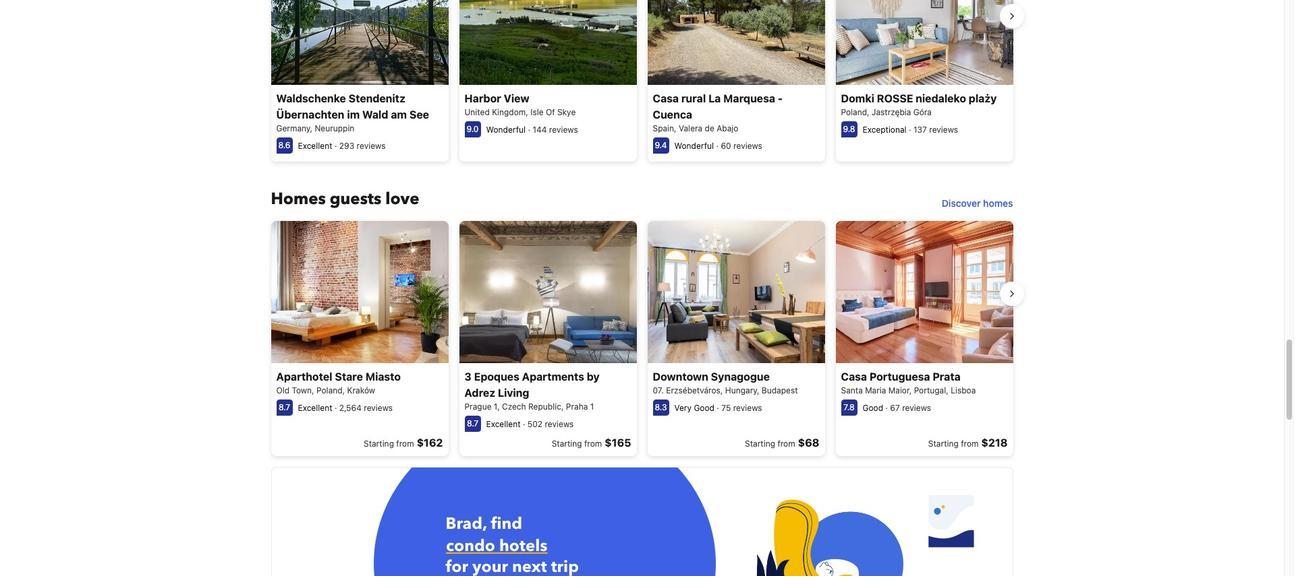 Task type: describe. For each thing, give the bounding box(es) containing it.
niedaleko
[[916, 93, 966, 105]]

view
[[504, 93, 529, 105]]

prata
[[933, 371, 961, 383]]

adrez
[[465, 387, 495, 399]]

budapest
[[762, 386, 798, 396]]

9.8 element
[[841, 122, 857, 138]]

town,
[[292, 386, 314, 396]]

9.4
[[655, 141, 667, 151]]

1 good from the left
[[694, 403, 715, 413]]

harbor view united kingdom, isle of skye
[[465, 93, 576, 118]]

$218
[[981, 437, 1008, 449]]

1
[[590, 402, 594, 412]]

see
[[409, 109, 429, 121]]

wonderful element for la
[[674, 141, 714, 151]]

kingdom,
[[492, 107, 528, 118]]

exceptional · 137 reviews
[[863, 125, 958, 135]]

of
[[546, 107, 555, 118]]

reviews for aparthotel stare miasto
[[364, 403, 393, 413]]

9.8
[[843, 124, 855, 134]]

excellent for town,
[[298, 403, 332, 413]]

abajo
[[717, 124, 738, 134]]

9.4 element
[[653, 138, 669, 154]]

very good · 75 reviews
[[674, 403, 762, 413]]

republic,
[[528, 402, 564, 412]]

starting from $165
[[552, 437, 631, 449]]

$68
[[798, 437, 820, 449]]

discover homes link
[[936, 192, 1019, 216]]

am
[[391, 109, 407, 121]]

1,
[[494, 402, 500, 412]]

downtown synagogue 07. erzsébetváros, hungary, budapest
[[653, 371, 798, 396]]

9.0 element
[[465, 122, 481, 138]]

casa rural la marquesa - cuenca spain, valera de abajo
[[653, 93, 783, 134]]

2,564
[[339, 403, 362, 413]]

region containing waldschenke stendenitz übernachten im wald am see
[[260, 0, 1024, 168]]

· for kingdom,
[[528, 125, 530, 135]]

8.6
[[278, 141, 291, 151]]

miasto
[[366, 371, 401, 383]]

casa for casa portuguesa prata
[[841, 371, 867, 383]]

valera
[[679, 124, 703, 134]]

portuguesa
[[870, 371, 930, 383]]

9.0
[[467, 124, 479, 134]]

$162
[[417, 437, 443, 449]]

from for $68
[[778, 439, 795, 449]]

· for im
[[335, 141, 337, 151]]

starting for $165
[[552, 439, 582, 449]]

excellent element for adrez
[[486, 420, 521, 430]]

villas
[[446, 521, 486, 543]]

plaży
[[969, 93, 997, 105]]

144
[[533, 125, 547, 135]]

reviews for casa rural la marquesa - cuenca
[[734, 141, 762, 151]]

rosse
[[877, 93, 913, 105]]

excellent element for town,
[[298, 403, 332, 413]]

guests
[[330, 188, 381, 211]]

3
[[465, 371, 472, 383]]

75
[[721, 403, 731, 413]]

united
[[465, 107, 490, 118]]

rural
[[681, 93, 706, 105]]

reviews for harbor view
[[549, 125, 578, 135]]

santa
[[841, 386, 863, 396]]

8.6 element
[[276, 138, 293, 154]]

· for marquesa
[[716, 141, 719, 151]]

· for by
[[523, 420, 525, 430]]

exceptional element
[[863, 125, 907, 135]]

synagogue
[[711, 371, 770, 383]]

downtown
[[653, 371, 708, 383]]

$165
[[605, 437, 631, 449]]

good element
[[863, 403, 883, 413]]

8.7 for adrez
[[467, 419, 479, 429]]

· left 75
[[717, 403, 719, 413]]

homes guests love
[[271, 188, 419, 211]]

portugal,
[[914, 386, 949, 396]]

from for $162
[[396, 439, 414, 449]]

excellent · 293 reviews
[[298, 141, 386, 151]]

excellent · 2,564 reviews
[[298, 403, 393, 413]]

waldschenke
[[276, 93, 346, 105]]

07.
[[653, 386, 664, 396]]

8.7 for town,
[[279, 403, 290, 413]]

find
[[491, 514, 522, 536]]

very good element
[[674, 403, 715, 413]]

la
[[709, 93, 721, 105]]

reviews for 3 epoques apartments by adrez living
[[545, 420, 574, 430]]

starting for $162
[[364, 439, 394, 449]]

67
[[890, 403, 900, 413]]

very
[[674, 403, 692, 413]]

excellent for wald
[[298, 141, 332, 151]]

wald
[[362, 109, 388, 121]]

wonderful element for united
[[486, 125, 526, 135]]

502
[[528, 420, 543, 430]]

domki
[[841, 93, 875, 105]]

lisboa
[[951, 386, 976, 396]]

from for $218
[[961, 439, 979, 449]]

casa for casa rural la marquesa - cuenca
[[653, 93, 679, 105]]

prague
[[465, 402, 492, 412]]

homes
[[983, 198, 1013, 209]]

starting for $68
[[745, 439, 775, 449]]

condo
[[446, 548, 495, 570]]

3 epoques apartments by adrez living prague 1, czech republic, praha 1
[[465, 371, 600, 412]]

reviews for domki rosse niedaleko plaży
[[929, 125, 958, 135]]



Task type: vqa. For each thing, say whether or not it's contained in the screenshot.


Task type: locate. For each thing, give the bounding box(es) containing it.
poland, inside domki rosse niedaleko plaży poland, jastrzębia góra
[[841, 107, 870, 118]]

4 from from the left
[[961, 439, 979, 449]]

starting for $218
[[928, 439, 959, 449]]

poland,
[[841, 107, 870, 118], [317, 386, 345, 396]]

erzsébetváros,
[[666, 386, 723, 396]]

reviews right 67
[[902, 403, 931, 413]]

2 region from the top
[[260, 216, 1024, 462]]

jastrzębia
[[872, 107, 911, 118]]

cuenca
[[653, 109, 692, 121]]

7.8
[[844, 403, 855, 413]]

reviews down republic,
[[545, 420, 574, 430]]

2 starting from the left
[[552, 439, 582, 449]]

0 horizontal spatial 8.7
[[279, 403, 290, 413]]

neuruppin
[[315, 124, 355, 134]]

from
[[396, 439, 414, 449], [584, 439, 602, 449], [778, 439, 795, 449], [961, 439, 979, 449]]

marquesa
[[724, 93, 775, 105]]

starting inside starting from $68
[[745, 439, 775, 449]]

czech
[[502, 402, 526, 412]]

1 horizontal spatial wonderful
[[674, 141, 714, 151]]

· for santa
[[886, 403, 888, 413]]

2 from from the left
[[584, 439, 602, 449]]

starting inside starting from $218
[[928, 439, 959, 449]]

reviews down "skye"
[[549, 125, 578, 135]]

starting inside starting from $162
[[364, 439, 394, 449]]

excellent element down neuruppin
[[298, 141, 332, 151]]

0 vertical spatial region
[[260, 0, 1024, 168]]

exceptional
[[863, 125, 907, 135]]

poland, up 'excellent · 2,564 reviews' at the left of the page
[[317, 386, 345, 396]]

aparthotel stare miasto old town, poland, kraków
[[276, 371, 401, 396]]

0 vertical spatial 8.7
[[279, 403, 290, 413]]

1 horizontal spatial casa
[[841, 371, 867, 383]]

1 from from the left
[[396, 439, 414, 449]]

starting left $218
[[928, 439, 959, 449]]

homes
[[271, 188, 326, 211]]

137
[[914, 125, 927, 135]]

excellent element down 1,
[[486, 420, 521, 430]]

brad,
[[446, 514, 487, 536]]

· left 144
[[528, 125, 530, 135]]

-
[[778, 93, 783, 105]]

0 horizontal spatial wonderful
[[486, 125, 526, 135]]

skye
[[557, 107, 576, 118]]

1 region from the top
[[260, 0, 1024, 168]]

wonderful element down valera
[[674, 141, 714, 151]]

0 vertical spatial excellent element
[[298, 141, 332, 151]]

harbor
[[465, 93, 501, 105]]

good down maria
[[863, 403, 883, 413]]

0 vertical spatial excellent
[[298, 141, 332, 151]]

293
[[339, 141, 354, 151]]

wonderful element
[[486, 125, 526, 135], [674, 141, 714, 151]]

0 horizontal spatial poland,
[[317, 386, 345, 396]]

old
[[276, 386, 290, 396]]

0 horizontal spatial casa
[[653, 93, 679, 105]]

reviews
[[549, 125, 578, 135], [929, 125, 958, 135], [357, 141, 386, 151], [734, 141, 762, 151], [364, 403, 393, 413], [733, 403, 762, 413], [902, 403, 931, 413], [545, 420, 574, 430]]

from for $165
[[584, 439, 602, 449]]

reviews for casa portuguesa prata
[[902, 403, 931, 413]]

starting down 'excellent · 2,564 reviews' at the left of the page
[[364, 439, 394, 449]]

übernachten
[[276, 109, 344, 121]]

wonderful down valera
[[674, 141, 714, 151]]

hungary,
[[725, 386, 759, 396]]

discover
[[942, 198, 981, 209]]

living
[[498, 387, 529, 399]]

góra
[[913, 107, 932, 118]]

8.7 element down old
[[276, 400, 293, 416]]

reviews down hungary,
[[733, 403, 762, 413]]

· left "293" on the left top
[[335, 141, 337, 151]]

excellent for adrez
[[486, 420, 521, 430]]

1 horizontal spatial 8.7
[[467, 419, 479, 429]]

starting from $162
[[364, 437, 443, 449]]

· left 2,564
[[335, 403, 337, 413]]

· left 60
[[716, 141, 719, 151]]

0 vertical spatial poland,
[[841, 107, 870, 118]]

good · 67 reviews
[[863, 403, 931, 413]]

wonderful element down kingdom,
[[486, 125, 526, 135]]

from inside starting from $165
[[584, 439, 602, 449]]

casa portuguesa prata santa maria maior, portugal, lisboa
[[841, 371, 976, 396]]

starting left the $68
[[745, 439, 775, 449]]

region
[[260, 0, 1024, 168], [260, 216, 1024, 462]]

1 vertical spatial excellent
[[298, 403, 332, 413]]

praha
[[566, 402, 588, 412]]

1 starting from the left
[[364, 439, 394, 449]]

2 good from the left
[[863, 403, 883, 413]]

excellent
[[298, 141, 332, 151], [298, 403, 332, 413], [486, 420, 521, 430]]

excellent down town,
[[298, 403, 332, 413]]

casa
[[653, 93, 679, 105], [841, 371, 867, 383]]

domki rosse niedaleko plaży poland, jastrzębia góra
[[841, 93, 997, 118]]

8.7 down the prague
[[467, 419, 479, 429]]

3 starting from the left
[[745, 439, 775, 449]]

excellent element
[[298, 141, 332, 151], [298, 403, 332, 413], [486, 420, 521, 430]]

8.3 element
[[653, 400, 669, 416]]

starting from $68
[[745, 437, 820, 449]]

region containing aparthotel stare miasto
[[260, 216, 1024, 462]]

hotels
[[499, 548, 547, 570]]

love
[[385, 188, 419, 211]]

poland, inside aparthotel stare miasto old town, poland, kraków
[[317, 386, 345, 396]]

reviews for waldschenke stendenitz übernachten im wald am see
[[357, 141, 386, 151]]

0 vertical spatial wonderful
[[486, 125, 526, 135]]

1 horizontal spatial good
[[863, 403, 883, 413]]

0 vertical spatial casa
[[653, 93, 679, 105]]

1 horizontal spatial wonderful element
[[674, 141, 714, 151]]

1 vertical spatial wonderful element
[[674, 141, 714, 151]]

·
[[528, 125, 530, 135], [909, 125, 911, 135], [335, 141, 337, 151], [716, 141, 719, 151], [335, 403, 337, 413], [717, 403, 719, 413], [886, 403, 888, 413], [523, 420, 525, 430]]

from inside starting from $68
[[778, 439, 795, 449]]

de
[[705, 124, 714, 134]]

isle
[[531, 107, 544, 118]]

excellent down 1,
[[486, 420, 521, 430]]

8.7 element down the prague
[[465, 416, 481, 432]]

· for old
[[335, 403, 337, 413]]

from left $218
[[961, 439, 979, 449]]

reviews right 60
[[734, 141, 762, 151]]

1 vertical spatial 8.7
[[467, 419, 479, 429]]

wonderful for la
[[674, 141, 714, 151]]

starting down the praha
[[552, 439, 582, 449]]

stendenitz
[[349, 93, 405, 105]]

wonderful for united
[[486, 125, 526, 135]]

0 vertical spatial wonderful element
[[486, 125, 526, 135]]

4 starting from the left
[[928, 439, 959, 449]]

starting from $218
[[928, 437, 1008, 449]]

from inside starting from $162
[[396, 439, 414, 449]]

excellent · 502 reviews
[[486, 420, 574, 430]]

starting inside starting from $165
[[552, 439, 582, 449]]

stare
[[335, 371, 363, 383]]

wonderful
[[486, 125, 526, 135], [674, 141, 714, 151]]

reviews right "293" on the left top
[[357, 141, 386, 151]]

8.7 element for town,
[[276, 400, 293, 416]]

2 vertical spatial excellent
[[486, 420, 521, 430]]

casa up santa
[[841, 371, 867, 383]]

1 vertical spatial wonderful
[[674, 141, 714, 151]]

apartments
[[522, 371, 584, 383]]

8.3
[[655, 403, 667, 413]]

8.7 element
[[276, 400, 293, 416], [465, 416, 481, 432]]

from inside starting from $218
[[961, 439, 979, 449]]

from left $162
[[396, 439, 414, 449]]

by
[[587, 371, 600, 383]]

1 horizontal spatial 8.7 element
[[465, 416, 481, 432]]

epoques
[[474, 371, 519, 383]]

villas condo hotels
[[446, 521, 547, 570]]

waldschenke stendenitz übernachten im wald am see germany, neuruppin
[[276, 93, 429, 134]]

im
[[347, 109, 360, 121]]

1 vertical spatial casa
[[841, 371, 867, 383]]

0 horizontal spatial wonderful element
[[486, 125, 526, 135]]

reviews right 137 at top right
[[929, 125, 958, 135]]

8.7 down old
[[279, 403, 290, 413]]

8.7 element for adrez
[[465, 416, 481, 432]]

discover homes
[[942, 198, 1013, 209]]

2 vertical spatial excellent element
[[486, 420, 521, 430]]

good down erzsébetváros,
[[694, 403, 715, 413]]

· left 137 at top right
[[909, 125, 911, 135]]

maria
[[865, 386, 886, 396]]

1 horizontal spatial poland,
[[841, 107, 870, 118]]

excellent down neuruppin
[[298, 141, 332, 151]]

germany,
[[276, 124, 312, 134]]

0 horizontal spatial good
[[694, 403, 715, 413]]

from left the $68
[[778, 439, 795, 449]]

casa up the cuenca
[[653, 93, 679, 105]]

poland, down domki
[[841, 107, 870, 118]]

1 vertical spatial poland,
[[317, 386, 345, 396]]

1 vertical spatial excellent element
[[298, 403, 332, 413]]

excellent element down town,
[[298, 403, 332, 413]]

reviews down kraków
[[364, 403, 393, 413]]

· left '502'
[[523, 420, 525, 430]]

excellent element for wald
[[298, 141, 332, 151]]

casa inside casa portuguesa prata santa maria maior, portugal, lisboa
[[841, 371, 867, 383]]

casa inside casa rural la marquesa - cuenca spain, valera de abajo
[[653, 93, 679, 105]]

from left $165
[[584, 439, 602, 449]]

· left 67
[[886, 403, 888, 413]]

wonderful down kingdom,
[[486, 125, 526, 135]]

maior,
[[889, 386, 912, 396]]

3 from from the left
[[778, 439, 795, 449]]

7.8 element
[[841, 400, 857, 416]]

wonderful · 144 reviews
[[486, 125, 578, 135]]

· for plaży
[[909, 125, 911, 135]]

1 vertical spatial region
[[260, 216, 1024, 462]]

0 horizontal spatial 8.7 element
[[276, 400, 293, 416]]



